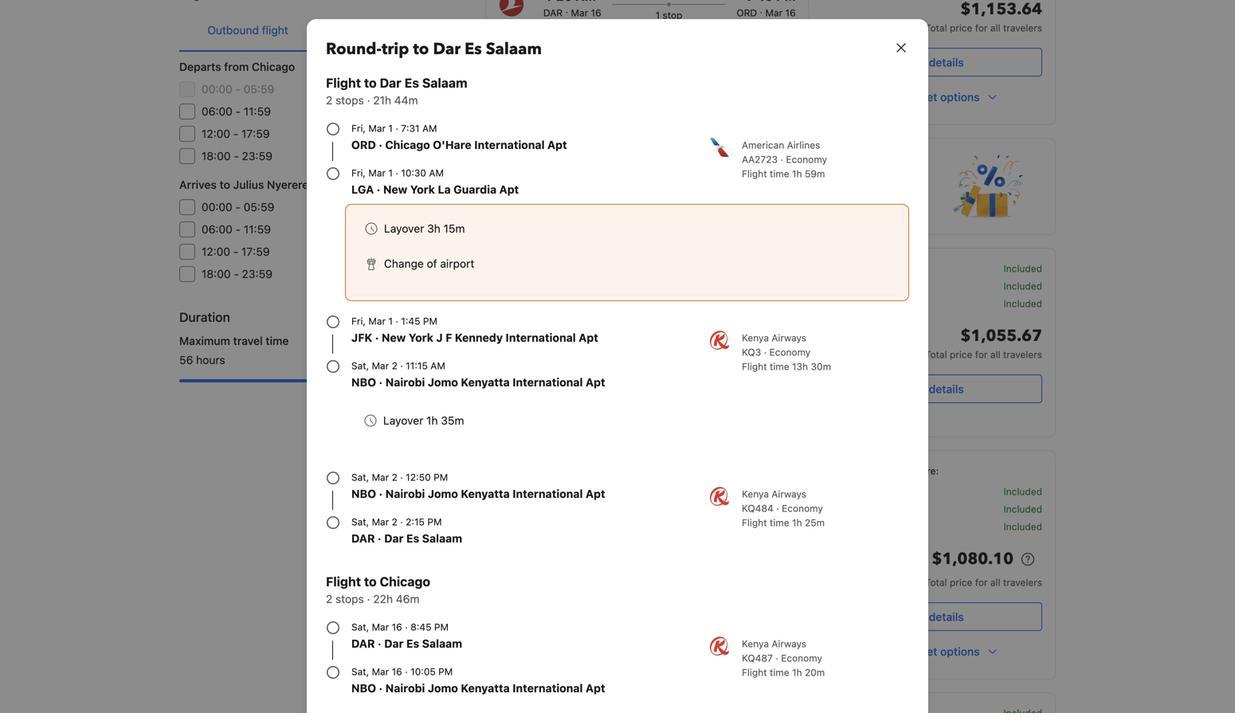 Task type: locate. For each thing, give the bounding box(es) containing it.
1 vertical spatial travelers
[[1003, 349, 1043, 360]]

jomo down 11:15
[[428, 376, 458, 389]]

apt inside sat, mar 16 · 10:05 pm nbo · nairobi jomo kenyatta international apt
[[586, 682, 605, 695]]

1 vertical spatial ticket
[[908, 645, 938, 658]]

flight for dar es salaam
[[742, 667, 767, 678]]

1 nairobi from the top
[[385, 376, 425, 389]]

2 for sat, mar 2 · 2:15 pm dar · dar es salaam
[[392, 516, 398, 528]]

1 fri, from the top
[[351, 123, 366, 134]]

0 vertical spatial ord
[[737, 7, 757, 18]]

1 vertical spatial 05:59
[[244, 200, 274, 214]]

am inside sat, mar 2 · 11:15 am nbo · nairobi jomo kenyatta international apt
[[431, 360, 445, 371]]

layover 1h 35m
[[383, 414, 464, 427]]

nairobi down 10:05
[[385, 682, 425, 695]]

mar inside sat, mar 2 · 2:15 pm dar · dar es salaam
[[372, 516, 389, 528]]

explore ticket options button
[[822, 83, 1043, 112], [822, 638, 1043, 666]]

1 12:00 - 17:59 from the top
[[202, 127, 270, 140]]

12:00 up arrives
[[202, 127, 230, 140]]

2 for sat, mar 2 · 12:50 pm nbo · nairobi jomo kenyatta international apt
[[392, 472, 398, 483]]

international inside sat, mar 2 · 12:50 pm nbo · nairobi jomo kenyatta international apt
[[513, 487, 583, 501]]

2 travelers from the top
[[1003, 349, 1043, 360]]

3 price from the top
[[950, 577, 973, 588]]

06:00 - 11:59
[[202, 105, 271, 118], [202, 223, 271, 236]]

1 details from the top
[[929, 56, 964, 69]]

1 vertical spatial explore ticket options button
[[822, 638, 1043, 666]]

am inside the "fri, mar 1 · 10:30 am lga · new york la guardia apt"
[[429, 167, 444, 179]]

am up o'hare
[[422, 123, 437, 134]]

11:59 down 'departs from chicago'
[[244, 105, 271, 118]]

kenya right ,
[[583, 339, 610, 350]]

12:00 - 17:59 down julius
[[202, 245, 270, 258]]

american for american airlines aa2723 · economy flight time 1h 59m
[[742, 139, 784, 151]]

explore ticket options
[[866, 90, 980, 104], [866, 645, 980, 658]]

1 horizontal spatial ord
[[544, 485, 564, 496]]

3 details from the top
[[929, 611, 964, 624]]

0 vertical spatial details
[[929, 56, 964, 69]]

chicago up 46m
[[380, 574, 430, 589]]

nairobi
[[385, 376, 425, 389], [385, 487, 425, 501], [385, 682, 425, 695]]

airways inside kenya airways kq484 · economy flight time 1h 25m
[[772, 489, 807, 500]]

time left 13h
[[770, 361, 790, 372]]

1 vertical spatial total
[[925, 349, 947, 360]]

airlines up "59m"
[[787, 139, 820, 151]]

fri, inside fri, mar 1 · 7:31 am ord · chicago o'hare international apt
[[351, 123, 366, 134]]

flight for new york j f kennedy international apt
[[742, 361, 767, 372]]

1 vertical spatial 21h
[[650, 293, 666, 304]]

2 explore from the top
[[866, 645, 905, 658]]

12:00
[[202, 127, 230, 140], [202, 245, 230, 258]]

time
[[770, 168, 790, 179], [266, 334, 289, 348], [770, 361, 790, 372], [770, 517, 790, 528], [770, 667, 790, 678]]

11:59
[[244, 105, 271, 118], [244, 223, 271, 236]]

3 nairobi from the top
[[385, 682, 425, 695]]

mar inside fri, mar 1 · 7:31 am ord · chicago o'hare international apt
[[368, 123, 386, 134]]

7:31 left 264
[[401, 123, 420, 134]]

2 vertical spatial price
[[950, 577, 973, 588]]

5
[[910, 465, 916, 477]]

sat, down jfk
[[351, 360, 369, 371]]

airways
[[772, 332, 807, 344], [613, 339, 648, 350], [772, 489, 807, 500], [772, 638, 807, 650]]

.
[[566, 4, 568, 15], [760, 4, 763, 15], [566, 382, 568, 393], [567, 481, 570, 493], [765, 481, 767, 493]]

details for turkish airlines
[[929, 56, 964, 69]]

1h left 25m
[[792, 517, 802, 528]]

airways inside kenya airways kq487 · economy flight time 1h 20m
[[772, 638, 807, 650]]

16 inside sat, mar 16 · 10:05 pm nbo · nairobi jomo kenyatta international apt
[[392, 666, 402, 677]]

16 inside dar . mar 16
[[591, 7, 602, 18]]

time inside american airlines aa2723 · economy flight time 1h 59m
[[770, 168, 790, 179]]

nbo down jfk
[[351, 376, 376, 389]]

to for international
[[220, 178, 230, 191]]

2 11:59 from the top
[[244, 223, 271, 236]]

kenya airways image left kq3
[[710, 331, 729, 350]]

nairobi inside sat, mar 16 · 10:05 pm nbo · nairobi jomo kenyatta international apt
[[385, 682, 425, 695]]

view for turkish airlines
[[901, 56, 926, 69]]

dar up 'kq484'
[[743, 485, 762, 496]]

1 vertical spatial 44m
[[669, 293, 689, 304]]

price
[[950, 22, 973, 33], [950, 349, 973, 360], [950, 577, 973, 588]]

kenya for dar es salaam
[[742, 638, 769, 650]]

time inside kenya airways kq484 · economy flight time 1h 25m
[[770, 517, 790, 528]]

1 vertical spatial fri,
[[351, 167, 366, 179]]

ticket
[[908, 90, 938, 104], [908, 645, 938, 658]]

airlines for american airlines , kenya airways
[[544, 339, 577, 350]]

stops
[[336, 94, 364, 107], [336, 593, 364, 606]]

sat, mar 2 · 12:50 pm nbo · nairobi jomo kenyatta international apt
[[351, 472, 605, 501]]

flight inside kenya airways kq484 · economy flight time 1h 25m
[[742, 517, 767, 528]]

1 vertical spatial 18:00 - 23:59
[[202, 267, 273, 281]]

2 kenyatta from the top
[[461, 487, 510, 501]]

time for apt
[[770, 168, 790, 179]]

18:00 - 23:59
[[202, 149, 273, 163], [202, 267, 273, 281]]

1 view details from the top
[[901, 56, 964, 69]]

0 vertical spatial 12:00 - 17:59
[[202, 127, 270, 140]]

1 vertical spatial 06:00 - 11:59
[[202, 223, 271, 236]]

flight
[[326, 75, 361, 90], [742, 168, 767, 179], [742, 361, 767, 372], [742, 517, 767, 528], [326, 574, 361, 589], [742, 667, 767, 678]]

stops left the 22h
[[336, 593, 364, 606]]

1 horizontal spatial american
[[742, 139, 784, 151]]

18:00 for departs
[[202, 149, 231, 163]]

time down 'kq484'
[[770, 517, 790, 528]]

1 vertical spatial 2:15
[[406, 516, 425, 528]]

2 left 11:15
[[392, 360, 398, 371]]

0 vertical spatial 06:00
[[202, 105, 233, 118]]

2 vertical spatial fri,
[[351, 316, 366, 327]]

nairobi for new
[[385, 376, 425, 389]]

pm right 12:50
[[434, 472, 448, 483]]

ord
[[737, 7, 757, 18], [351, 138, 376, 151], [544, 485, 564, 496]]

12:00 - 17:59 for from
[[202, 127, 270, 140]]

explore ticket options button for 3rd view details button
[[822, 638, 1043, 666]]

2 details from the top
[[929, 383, 964, 396]]

sat, down 'sat, mar 16 · 8:45 pm dar · dar es salaam'
[[351, 666, 369, 677]]

0 vertical spatial 7:31
[[401, 123, 420, 134]]

nbo inside sat, mar 2 · 12:50 pm nbo · nairobi jomo kenyatta international apt
[[351, 487, 376, 501]]

- for 43
[[234, 267, 239, 281]]

american
[[742, 139, 784, 151], [499, 339, 541, 350]]

2 17:59 from the top
[[242, 245, 270, 258]]

2 fri, from the top
[[351, 167, 366, 179]]

1 vertical spatial stops
[[336, 593, 364, 606]]

0 vertical spatial new
[[383, 183, 408, 196]]

0 vertical spatial travelers
[[1003, 22, 1043, 33]]

dar up 0
[[433, 38, 461, 60]]

arrives
[[179, 178, 217, 191]]

1 vertical spatial 17:59
[[242, 245, 270, 258]]

dar
[[433, 38, 461, 60], [380, 75, 402, 90], [384, 532, 404, 545], [384, 637, 404, 650]]

05:59 for chicago
[[244, 82, 274, 96]]

1 vertical spatial details
[[929, 383, 964, 396]]

york left j
[[409, 331, 434, 344]]

1 for from the top
[[975, 22, 988, 33]]

dar up the turkish airlines
[[544, 7, 563, 18]]

2 all from the top
[[991, 349, 1001, 360]]

mar inside dar . mar 16
[[571, 7, 588, 18]]

flight for chicago o'hare international apt
[[742, 168, 767, 179]]

fri, up lga
[[351, 167, 366, 179]]

1 05:59 from the top
[[244, 82, 274, 96]]

international
[[474, 138, 545, 151], [312, 178, 378, 191], [506, 331, 576, 344], [513, 376, 583, 389], [513, 487, 583, 501], [513, 682, 583, 695]]

25m
[[805, 517, 825, 528]]

economy up "59m"
[[786, 154, 827, 165]]

1h inside kenya airways kq484 · economy flight time 1h 25m
[[792, 517, 802, 528]]

nairobi down 11:15
[[385, 376, 425, 389]]

1 for new york la guardia apt
[[388, 167, 393, 179]]

12:00 for arrives
[[202, 245, 230, 258]]

1 vertical spatial american
[[499, 339, 541, 350]]

dar up flight to chicago 2 stops · 22h 46m
[[384, 532, 404, 545]]

1 vertical spatial nairobi
[[385, 487, 425, 501]]

12:00 up duration
[[202, 245, 230, 258]]

1 horizontal spatial 21h
[[650, 293, 666, 304]]

- for 0
[[235, 82, 241, 96]]

view details button for included
[[822, 375, 1043, 403]]

sat, inside sat, mar 2 · 11:15 am nbo · nairobi jomo kenyatta international apt
[[351, 360, 369, 371]]

0 vertical spatial view
[[901, 56, 926, 69]]

05:59 down 'departs from chicago'
[[244, 82, 274, 96]]

3 view from the top
[[901, 611, 926, 624]]

to for stops
[[364, 574, 377, 589]]

191
[[436, 149, 454, 163]]

05:59 for julius
[[244, 200, 274, 214]]

economy inside kenya airways kq487 · economy flight time 1h 20m
[[781, 653, 823, 664]]

ord inside ord . mar 1
[[544, 485, 564, 496]]

1 vertical spatial airlines
[[787, 139, 820, 151]]

1 price from the top
[[950, 22, 973, 33]]

4 sat, from the top
[[351, 622, 369, 633]]

1 vertical spatial 8:45
[[411, 622, 432, 633]]

nbo inside sat, mar 16 · 10:05 pm nbo · nairobi jomo kenyatta international apt
[[351, 682, 376, 695]]

members-
[[591, 173, 655, 188]]

. for dar . mar 3
[[765, 481, 767, 493]]

0 vertical spatial american
[[742, 139, 784, 151]]

am inside fri, mar 1 · 7:31 am ord · chicago o'hare international apt
[[422, 123, 437, 134]]

genius up book
[[545, 173, 588, 188]]

- for 238
[[236, 223, 241, 236]]

1 inside fri, mar 1 · 1:45 pm jfk · new york j f kennedy international apt
[[388, 316, 393, 327]]

16 inside ord . mar 16
[[785, 7, 796, 18]]

layover left 35m
[[383, 414, 423, 427]]

time right travel
[[266, 334, 289, 348]]

flight inside kenya airways kq487 · economy flight time 1h 20m
[[742, 667, 767, 678]]

nairobi down 12:50
[[385, 487, 425, 501]]

1 nbo from the top
[[351, 376, 376, 389]]

1 vertical spatial for
[[975, 349, 988, 360]]

00:00 - 05:59 for to
[[202, 200, 274, 214]]

a
[[674, 191, 680, 204]]

explore
[[866, 90, 905, 104], [866, 645, 905, 658]]

5 sat, from the top
[[351, 666, 369, 677]]

2 12:00 - 17:59 from the top
[[202, 245, 270, 258]]

00:00 down arrives
[[202, 200, 232, 214]]

kenya airways image
[[710, 331, 729, 350], [710, 487, 729, 506]]

00:00 - 05:59 down julius
[[202, 200, 274, 214]]

2 vertical spatial travelers
[[1003, 577, 1043, 588]]

17:59 up julius
[[242, 127, 270, 140]]

0 horizontal spatial 7:31
[[401, 123, 420, 134]]

dar up flight to chicago 2 stops · 22h 46m
[[351, 532, 375, 545]]

1 vertical spatial new
[[382, 331, 406, 344]]

2:15 up kq3
[[747, 294, 773, 309]]

kenya airways image for nairobi jomo kenyatta international apt
[[710, 487, 729, 506]]

18:00 up arrives
[[202, 149, 231, 163]]

2 up flight to chicago 2 stops · 22h 46m
[[392, 516, 398, 528]]

1 vertical spatial explore
[[866, 645, 905, 658]]

18:00 for arrives
[[202, 267, 231, 281]]

0 vertical spatial 00:00 - 05:59
[[202, 82, 274, 96]]

standard
[[866, 465, 907, 477]]

1h left 35m
[[426, 414, 438, 427]]

to left julius
[[220, 178, 230, 191]]

jomo for salaam
[[428, 682, 458, 695]]

dar down the 22h
[[384, 637, 404, 650]]

kenya airways image for new york j f kennedy international apt
[[710, 331, 729, 350]]

kenyatta inside sat, mar 16 · 10:05 pm nbo · nairobi jomo kenyatta international apt
[[461, 682, 510, 695]]

flight inside kenya airways kq3 · economy flight time 13h 30m
[[742, 361, 767, 372]]

economy up 25m
[[782, 503, 823, 514]]

7:31 am
[[544, 294, 593, 309]]

23:59 up travel
[[242, 267, 273, 281]]

new inside fri, mar 1 · 1:45 pm jfk · new york j f kennedy international apt
[[382, 331, 406, 344]]

genius left properties
[[836, 191, 872, 204]]

0 vertical spatial explore ticket options button
[[822, 83, 1043, 112]]

69
[[440, 245, 454, 258]]

0 horizontal spatial 2:15
[[406, 516, 425, 528]]

sat, mar 2 · 2:15 pm dar · dar es salaam
[[351, 516, 462, 545]]

05:59 down julius
[[244, 200, 274, 214]]

jomo inside sat, mar 2 · 11:15 am nbo · nairobi jomo kenyatta international apt
[[428, 376, 458, 389]]

2 ticket from the top
[[908, 645, 938, 658]]

1 00:00 from the top
[[202, 82, 232, 96]]

2 00:00 from the top
[[202, 200, 232, 214]]

2 vertical spatial airlines
[[544, 339, 577, 350]]

2 for from the top
[[975, 349, 988, 360]]

1 vertical spatial chicago
[[385, 138, 430, 151]]

1 jomo from the top
[[428, 376, 458, 389]]

view
[[901, 56, 926, 69], [901, 383, 926, 396], [901, 611, 926, 624]]

2 total from the top
[[925, 349, 947, 360]]

2 left the 22h
[[326, 593, 333, 606]]

·
[[367, 94, 370, 107], [396, 123, 398, 134], [379, 138, 383, 151], [781, 154, 783, 165], [396, 167, 398, 179], [377, 183, 381, 196], [396, 316, 398, 327], [375, 331, 379, 344], [764, 347, 767, 358], [400, 360, 403, 371], [379, 376, 383, 389], [400, 472, 403, 483], [379, 487, 383, 501], [776, 503, 779, 514], [400, 516, 403, 528], [378, 532, 382, 545], [367, 593, 370, 606], [405, 622, 408, 633], [378, 637, 382, 650], [776, 653, 779, 664], [405, 666, 408, 677], [379, 682, 383, 695]]

7:31 up american airlines , kenya airways
[[544, 294, 570, 309]]

· inside kenya airways kq3 · economy flight time 13h 30m
[[764, 347, 767, 358]]

0 vertical spatial 2:15
[[747, 294, 773, 309]]

1 23:59 from the top
[[242, 149, 273, 163]]

1 vertical spatial kenyatta
[[461, 487, 510, 501]]

23:59 up julius
[[242, 149, 273, 163]]

am
[[422, 123, 437, 134], [429, 167, 444, 179], [573, 294, 593, 309], [431, 360, 445, 371], [776, 366, 796, 381]]

mar
[[571, 7, 588, 18], [766, 7, 783, 18], [368, 123, 386, 134], [368, 167, 386, 179], [368, 316, 386, 327], [372, 360, 389, 371], [571, 385, 588, 396], [372, 472, 389, 483], [572, 485, 590, 496], [770, 485, 787, 496], [372, 516, 389, 528], [372, 622, 389, 633], [372, 666, 389, 677]]

05:59
[[244, 82, 274, 96], [244, 200, 274, 214]]

3 jomo from the top
[[428, 682, 458, 695]]

worldwide.
[[499, 207, 555, 220]]

fare:
[[919, 465, 939, 477]]

06:00 - 11:59 down julius
[[202, 223, 271, 236]]

2 stops from the top
[[336, 593, 364, 606]]

1 travelers from the top
[[1003, 22, 1043, 33]]

2 vertical spatial ord
[[544, 485, 564, 496]]

airways up 'kq484'
[[772, 489, 807, 500]]

44m
[[394, 94, 418, 107], [669, 293, 689, 304]]

0 vertical spatial 12:00
[[202, 127, 230, 140]]

dar down the 22h
[[351, 637, 375, 650]]

1 vertical spatial 11:59
[[244, 223, 271, 236]]

2 jomo from the top
[[428, 487, 458, 501]]

0 horizontal spatial ord
[[351, 138, 376, 151]]

1 vertical spatial total price for all travelers
[[925, 577, 1043, 588]]

time inside kenya airways kq487 · economy flight time 1h 20m
[[770, 667, 790, 678]]

0 vertical spatial nairobi
[[385, 376, 425, 389]]

1 horizontal spatial 8:45
[[544, 366, 573, 381]]

1 vertical spatial kenya airways image
[[710, 487, 729, 506]]

238
[[433, 223, 454, 236]]

airport
[[381, 178, 418, 191]]

0 vertical spatial 00:00
[[202, 82, 232, 96]]

2 05:59 from the top
[[244, 200, 274, 214]]

jomo inside sat, mar 16 · 10:05 pm nbo · nairobi jomo kenyatta international apt
[[428, 682, 458, 695]]

11:59 down julius
[[244, 223, 271, 236]]

0 vertical spatial york
[[410, 183, 435, 196]]

pm inside 'sat, mar 16 · 8:45 pm dar · dar es salaam'
[[434, 622, 449, 633]]

18:00 up duration
[[202, 267, 231, 281]]

chicago inside flight to chicago 2 stops · 22h 46m
[[380, 574, 430, 589]]

2 vertical spatial nbo
[[351, 682, 376, 695]]

economy up "20m"
[[781, 653, 823, 664]]

economy up 13h
[[770, 347, 811, 358]]

0 vertical spatial 44m
[[394, 94, 418, 107]]

2 left 12:50
[[392, 472, 398, 483]]

nbo inside sat, mar 2 · 11:15 am nbo · nairobi jomo kenyatta international apt
[[351, 376, 376, 389]]

23:59 for chicago
[[242, 149, 273, 163]]

06:00
[[202, 105, 233, 118], [202, 223, 233, 236]]

kenyatta inside sat, mar 2 · 11:15 am nbo · nairobi jomo kenyatta international apt
[[461, 376, 510, 389]]

17:59 down julius
[[242, 245, 270, 258]]

dar inside dar . mar 3
[[743, 485, 762, 496]]

dar down trip
[[380, 75, 402, 90]]

apt for sat, mar 2 · 11:15 am nbo · nairobi jomo kenyatta international apt
[[586, 376, 605, 389]]

2 included from the top
[[1004, 281, 1043, 292]]

18:00 - 23:59 up duration
[[202, 267, 273, 281]]

flight inside american airlines aa2723 · economy flight time 1h 59m
[[742, 168, 767, 179]]

2 12:00 from the top
[[202, 245, 230, 258]]

1 vertical spatial 23:59
[[242, 267, 273, 281]]

american inside american airlines aa2723 · economy flight time 1h 59m
[[742, 139, 784, 151]]

2 vertical spatial all
[[991, 577, 1001, 588]]

apt inside sat, mar 2 · 12:50 pm nbo · nairobi jomo kenyatta international apt
[[586, 487, 605, 501]]

1 horizontal spatial 44m
[[669, 293, 689, 304]]

2 view details button from the top
[[822, 375, 1043, 403]]

2 explore ticket options button from the top
[[822, 638, 1043, 666]]

salaam inside sat, mar 2 · 2:15 pm dar · dar es salaam
[[422, 532, 462, 545]]

0 horizontal spatial 44m
[[394, 94, 418, 107]]

06:00 - 11:59 down from
[[202, 105, 271, 118]]

. inside ord . mar 1
[[567, 481, 570, 493]]

kenya inside kenya airways kq484 · economy flight time 1h 25m
[[742, 489, 769, 500]]

dar
[[544, 7, 563, 18], [544, 385, 563, 396], [743, 485, 762, 496], [351, 532, 375, 545], [351, 637, 375, 650]]

to inside "flight to dar es salaam 2 stops · 21h 44m"
[[364, 75, 377, 90]]

flight inside flight to chicago 2 stops · 22h 46m
[[326, 574, 361, 589]]

0 vertical spatial airlines
[[534, 33, 568, 45]]

time inside kenya airways kq3 · economy flight time 13h 30m
[[770, 361, 790, 372]]

outbound
[[207, 24, 259, 37]]

2 view details from the top
[[901, 383, 964, 396]]

1 total from the top
[[925, 22, 947, 33]]

apt inside sat, mar 2 · 11:15 am nbo · nairobi jomo kenyatta international apt
[[586, 376, 605, 389]]

1 vertical spatial 12:00
[[202, 245, 230, 258]]

1 vertical spatial 7:31
[[544, 294, 570, 309]]

1 vertical spatial explore ticket options
[[866, 645, 980, 658]]

jomo down 10:05
[[428, 682, 458, 695]]

2 view from the top
[[901, 383, 926, 396]]

1 sat, from the top
[[351, 360, 369, 371]]

airlines for turkish airlines
[[534, 33, 568, 45]]

0 vertical spatial 11:59
[[244, 105, 271, 118]]

2 00:00 - 05:59 from the top
[[202, 200, 274, 214]]

3 nbo from the top
[[351, 682, 376, 695]]

0 vertical spatial ticket
[[908, 90, 938, 104]]

1 view details button from the top
[[822, 48, 1043, 77]]

1 explore ticket options button from the top
[[822, 83, 1043, 112]]

0 vertical spatial all
[[991, 22, 1001, 33]]

06:00 down arrives
[[202, 223, 233, 236]]

kenya up 'kq484'
[[742, 489, 769, 500]]

2 vertical spatial jomo
[[428, 682, 458, 695]]

0 vertical spatial fri,
[[351, 123, 366, 134]]

0 vertical spatial options
[[941, 90, 980, 104]]

airlines down dar . mar 16
[[534, 33, 568, 45]]

3 kenyatta from the top
[[461, 682, 510, 695]]

2 vertical spatial for
[[975, 577, 988, 588]]

. inside dar . mar 16
[[566, 4, 568, 15]]

hours
[[196, 353, 225, 367]]

1 for chicago o'hare international apt
[[388, 123, 393, 134]]

turkish airlines
[[499, 33, 568, 45]]

layover
[[384, 222, 424, 235], [383, 414, 423, 427]]

nbo up sat, mar 2 · 2:15 pm dar · dar es salaam
[[351, 487, 376, 501]]

american up sat, mar 2 · 11:15 am nbo · nairobi jomo kenyatta international apt
[[499, 339, 541, 350]]

1 17:59 from the top
[[242, 127, 270, 140]]

2 vertical spatial nairobi
[[385, 682, 425, 695]]

travelers
[[1003, 22, 1043, 33], [1003, 349, 1043, 360], [1003, 577, 1043, 588]]

stops down round-
[[336, 94, 364, 107]]

mar inside fri, mar 1 · 1:45 pm jfk · new york j f kennedy international apt
[[368, 316, 386, 327]]

2 nairobi from the top
[[385, 487, 425, 501]]

economy inside kenya airways kq3 · economy flight time 13h 30m
[[770, 347, 811, 358]]

fri, for ord
[[351, 123, 366, 134]]

3 fri, from the top
[[351, 316, 366, 327]]

2 price from the top
[[950, 349, 973, 360]]

2 vertical spatial kenyatta
[[461, 682, 510, 695]]

00:00 - 05:59 down 'departs from chicago'
[[202, 82, 274, 96]]

1 kenya airways image from the top
[[710, 331, 729, 350]]

00:00 for arrives
[[202, 200, 232, 214]]

0 vertical spatial jomo
[[428, 376, 458, 389]]

1 stops from the top
[[336, 94, 364, 107]]

enjoy
[[643, 191, 671, 204]]

2 horizontal spatial ord
[[737, 7, 757, 18]]

1 vertical spatial nbo
[[351, 487, 376, 501]]

salaam
[[486, 38, 542, 60], [422, 75, 468, 90], [422, 532, 462, 545], [422, 637, 462, 650]]

economy for international
[[782, 503, 823, 514]]

1 00:00 - 05:59 from the top
[[202, 82, 274, 96]]

0 vertical spatial 17:59
[[242, 127, 270, 140]]

- for 264
[[233, 127, 238, 140]]

airlines inside american airlines aa2723 · economy flight time 1h 59m
[[787, 139, 820, 151]]

time for f
[[770, 361, 790, 372]]

layover left 3h at the left of page
[[384, 222, 424, 235]]

dar inside 'sat, mar 16 · 8:45 pm dar · dar es salaam'
[[351, 637, 375, 650]]

fri, up jfk
[[351, 316, 366, 327]]

mar inside the "fri, mar 1 · 10:30 am lga · new york la guardia apt"
[[368, 167, 386, 179]]

1 inside the "fri, mar 1 · 10:30 am lga · new york la guardia apt"
[[388, 167, 393, 179]]

1 included from the top
[[1004, 263, 1043, 274]]

2 18:00 - 23:59 from the top
[[202, 267, 273, 281]]

turkish
[[499, 33, 532, 45]]

jomo down 12:50
[[428, 487, 458, 501]]

3 sat, from the top
[[351, 516, 369, 528]]

time down aa2723
[[770, 168, 790, 179]]

kenyatta inside sat, mar 2 · 12:50 pm nbo · nairobi jomo kenyatta international apt
[[461, 487, 510, 501]]

1 18:00 - 23:59 from the top
[[202, 149, 273, 163]]

10:05
[[411, 666, 436, 677]]

264
[[433, 127, 454, 140]]

sat, for dar
[[351, 666, 369, 677]]

sat, left 12:50
[[351, 472, 369, 483]]

departs
[[179, 60, 221, 73]]

kenya airways image left 'kq484'
[[710, 487, 729, 506]]

2 vertical spatial view details button
[[822, 603, 1043, 631]]

0 vertical spatial for
[[975, 22, 988, 33]]

2 kenya airways image from the top
[[710, 487, 729, 506]]

1 12:00 from the top
[[202, 127, 230, 140]]

salaam inside 'sat, mar 16 · 8:45 pm dar · dar es salaam'
[[422, 637, 462, 650]]

1 vertical spatial jomo
[[428, 487, 458, 501]]

0 vertical spatial view details button
[[822, 48, 1043, 77]]

0 vertical spatial nbo
[[351, 376, 376, 389]]

1 horizontal spatial genius
[[836, 191, 872, 204]]

2 23:59 from the top
[[242, 267, 273, 281]]

pm right 10:05
[[439, 666, 453, 677]]

1 inside fri, mar 1 · 7:31 am ord · chicago o'hare international apt
[[388, 123, 393, 134]]

apt inside fri, mar 1 · 1:45 pm jfk · new york j f kennedy international apt
[[579, 331, 598, 344]]

to down round-
[[364, 75, 377, 90]]

new down 1:45
[[382, 331, 406, 344]]

3 total from the top
[[925, 577, 947, 588]]

airways for dar es salaam
[[772, 638, 807, 650]]

kq484
[[742, 503, 774, 514]]

dar . mar 3
[[743, 481, 796, 496]]

1 vertical spatial 06:00
[[202, 223, 233, 236]]

am right 11:15
[[431, 360, 445, 371]]

sat, down flight to chicago 2 stops · 22h 46m
[[351, 622, 369, 633]]

2
[[326, 94, 333, 107], [392, 360, 398, 371], [392, 472, 398, 483], [392, 516, 398, 528], [326, 593, 333, 606]]

2 down round-
[[326, 94, 333, 107]]

2:15 down 12:50
[[406, 516, 425, 528]]

0 vertical spatial 18:00
[[202, 149, 231, 163]]

apt for fri, mar 1 · 10:30 am lga · new york la guardia apt
[[499, 183, 519, 196]]

2 vertical spatial view
[[901, 611, 926, 624]]

nbo down 'sat, mar 16 · 8:45 pm dar · dar es salaam'
[[351, 682, 376, 695]]

es up 10:05
[[406, 637, 419, 650]]

2 18:00 from the top
[[202, 267, 231, 281]]

to up the 22h
[[364, 574, 377, 589]]

3 travelers from the top
[[1003, 577, 1043, 588]]

economy inside american airlines aa2723 · economy flight time 1h 59m
[[786, 154, 827, 165]]

am up ,
[[573, 294, 593, 309]]

economy for f
[[770, 347, 811, 358]]

dar down american airlines , kenya airways
[[544, 385, 563, 396]]

1h inside kenya airways kq487 · economy flight time 1h 20m
[[792, 667, 802, 678]]

york for j
[[409, 331, 434, 344]]

. for dar . mar 16
[[566, 4, 568, 15]]

fri, inside the "fri, mar 1 · 10:30 am lga · new york la guardia apt"
[[351, 167, 366, 179]]

0 vertical spatial explore ticket options
[[866, 90, 980, 104]]

apt
[[548, 138, 567, 151], [499, 183, 519, 196], [579, 331, 598, 344], [586, 376, 605, 389], [586, 487, 605, 501], [586, 682, 605, 695]]

am for new york la guardia apt
[[429, 167, 444, 179]]

kenya up kq487
[[742, 638, 769, 650]]

2 vertical spatial total
[[925, 577, 947, 588]]

0 horizontal spatial genius
[[545, 173, 588, 188]]

1 vertical spatial 00:00 - 05:59
[[202, 200, 274, 214]]

view details button
[[822, 48, 1043, 77], [822, 375, 1043, 403], [822, 603, 1043, 631]]

to inside flight to chicago 2 stops · 22h 46m
[[364, 574, 377, 589]]

2 options from the top
[[941, 645, 980, 658]]

change of airport
[[384, 257, 475, 270]]

am up la
[[429, 167, 444, 179]]

1 kenyatta from the top
[[461, 376, 510, 389]]

1 vertical spatial options
[[941, 645, 980, 658]]

sat, up flight to chicago 2 stops · 22h 46m
[[351, 516, 369, 528]]

total price for all travelers
[[925, 22, 1043, 33], [925, 577, 1043, 588]]

10%
[[683, 191, 705, 204]]

0 vertical spatial price
[[950, 22, 973, 33]]

pm up j
[[423, 316, 438, 327]]

1 total price for all travelers from the top
[[925, 22, 1043, 33]]

apt for sat, mar 16 · 10:05 pm nbo · nairobi jomo kenyatta international apt
[[586, 682, 605, 695]]

la
[[438, 183, 451, 196]]

pm down ,
[[576, 366, 596, 381]]

2 nbo from the top
[[351, 487, 376, 501]]

kenyatta for j
[[461, 376, 510, 389]]

12:00 - 17:59 up julius
[[202, 127, 270, 140]]

1 vertical spatial 18:00
[[202, 267, 231, 281]]

2 vertical spatial chicago
[[380, 574, 430, 589]]

0 vertical spatial view details
[[901, 56, 964, 69]]

jomo inside sat, mar 2 · 12:50 pm nbo · nairobi jomo kenyatta international apt
[[428, 487, 458, 501]]

york inside the "fri, mar 1 · 10:30 am lga · new york la guardia apt"
[[410, 183, 435, 196]]

nairobi inside sat, mar 2 · 11:15 am nbo · nairobi jomo kenyatta international apt
[[385, 376, 425, 389]]

1 vertical spatial all
[[991, 349, 1001, 360]]

0 vertical spatial kenyatta
[[461, 376, 510, 389]]

genius
[[545, 173, 588, 188], [836, 191, 872, 204]]

2 sat, from the top
[[351, 472, 369, 483]]

1 vertical spatial york
[[409, 331, 434, 344]]

1 18:00 from the top
[[202, 149, 231, 163]]

1 view from the top
[[901, 56, 926, 69]]



Task type: vqa. For each thing, say whether or not it's contained in the screenshot.
22
no



Task type: describe. For each thing, give the bounding box(es) containing it.
2 total price for all travelers from the top
[[925, 577, 1043, 588]]

· inside kenya airways kq487 · economy flight time 1h 20m
[[776, 653, 779, 664]]

- for 191
[[234, 149, 239, 163]]

f
[[446, 331, 452, 344]]

ord for ord . mar 1
[[544, 485, 564, 496]]

17:59 for chicago
[[242, 127, 270, 140]]

international inside sat, mar 2 · 11:15 am nbo · nairobi jomo kenyatta international apt
[[513, 376, 583, 389]]

5 included from the top
[[1004, 504, 1043, 515]]

es inside "flight to dar es salaam 2 stops · 21h 44m"
[[405, 75, 419, 90]]

fri, mar 1 · 10:30 am lga · new york la guardia apt
[[351, 167, 519, 196]]

sat, for nbo
[[351, 516, 369, 528]]

all inside $1,055.67 total price for all travelers
[[991, 349, 1001, 360]]

pm for sat, mar 16 · 8:45 pm dar · dar es salaam
[[434, 622, 449, 633]]

you
[[529, 191, 548, 204]]

1 inside ord . mar 1
[[592, 485, 597, 496]]

11:31
[[741, 366, 773, 381]]

american airlines image
[[710, 138, 729, 157]]

flight inside "flight to dar es salaam 2 stops · 21h 44m"
[[326, 75, 361, 90]]

3 included from the top
[[1004, 298, 1043, 309]]

3 all from the top
[[991, 577, 1001, 588]]

23:59 for julius
[[242, 267, 273, 281]]

travel
[[233, 334, 263, 348]]

- for 69
[[233, 245, 238, 258]]

checked bag
[[841, 298, 901, 309]]

genius image
[[953, 155, 1023, 218]]

apt for sat, mar 2 · 12:50 pm nbo · nairobi jomo kenyatta international apt
[[586, 487, 605, 501]]

12:00 - 17:59 for to
[[202, 245, 270, 258]]

ord for ord . mar 16
[[737, 7, 757, 18]]

sat, inside sat, mar 2 · 12:50 pm nbo · nairobi jomo kenyatta international apt
[[351, 472, 369, 483]]

change
[[384, 257, 424, 270]]

1h for new york la guardia apt
[[792, 168, 802, 179]]

bag
[[884, 298, 901, 309]]

mar inside 8:45 pm dar . mar 16
[[571, 385, 588, 396]]

11:31 am
[[741, 366, 796, 381]]

international inside fri, mar 1 · 7:31 am ord · chicago o'hare international apt
[[474, 138, 545, 151]]

18:00 - 23:59 for from
[[202, 149, 273, 163]]

1 06:00 - 11:59 from the top
[[202, 105, 271, 118]]

airlines for american airlines aa2723 · economy flight time 1h 59m
[[787, 139, 820, 151]]

price inside $1,055.67 total price for all travelers
[[950, 349, 973, 360]]

view for included
[[901, 383, 926, 396]]

am for chicago o'hare international apt
[[422, 123, 437, 134]]

am right 11:31
[[776, 366, 796, 381]]

airways for new york j f kennedy international apt
[[772, 332, 807, 344]]

participating
[[768, 191, 833, 204]]

pm up kenya airways kq3 · economy flight time 13h 30m
[[776, 294, 796, 309]]

2 explore ticket options from the top
[[866, 645, 980, 658]]

checked
[[841, 298, 881, 309]]

sat, mar 16 · 8:45 pm dar · dar es salaam
[[351, 622, 462, 650]]

explore ticket options button for turkish airlines's view details button
[[822, 83, 1043, 112]]

jfk
[[351, 331, 372, 344]]

chicago for from
[[252, 60, 295, 73]]

outbound flight tab list
[[179, 10, 454, 53]]

jomo for j
[[428, 376, 458, 389]]

kenyatta for salaam
[[461, 682, 510, 695]]

44m inside "flight to dar es salaam 2 stops · 21h 44m"
[[394, 94, 418, 107]]

1 explore from the top
[[866, 90, 905, 104]]

aa2723
[[742, 154, 778, 165]]

airways for nairobi jomo kenyatta international apt
[[772, 489, 807, 500]]

nairobi for dar
[[385, 682, 425, 695]]

pm for sat, mar 2 · 12:50 pm nbo · nairobi jomo kenyatta international apt
[[434, 472, 448, 483]]

1 for new york j f kennedy international apt
[[388, 316, 393, 327]]

2 for sat, mar 2 · 11:15 am nbo · nairobi jomo kenyatta international apt
[[392, 360, 398, 371]]

flight to chicago 2 stops · 22h 46m
[[326, 574, 430, 606]]

3 view details button from the top
[[822, 603, 1043, 631]]

salaam inside "flight to dar es salaam 2 stops · 21h 44m"
[[422, 75, 468, 90]]

8:45 pm dar . mar 16
[[544, 366, 602, 396]]

travelers inside $1,055.67 total price for all travelers
[[1003, 349, 1043, 360]]

mar inside sat, mar 2 · 12:50 pm nbo · nairobi jomo kenyatta international apt
[[372, 472, 389, 483]]

2:15 inside sat, mar 2 · 2:15 pm dar · dar es salaam
[[406, 516, 425, 528]]

maximum travel time 56 hours
[[179, 334, 289, 367]]

dar inside 'sat, mar 16 · 8:45 pm dar · dar es salaam'
[[384, 637, 404, 650]]

1 vertical spatial genius
[[836, 191, 872, 204]]

mar inside 'sat, mar 16 · 8:45 pm dar · dar es salaam'
[[372, 622, 389, 633]]

j
[[436, 331, 443, 344]]

30m
[[811, 361, 831, 372]]

2:15 pm
[[747, 294, 796, 309]]

american airlines aa2723 · economy flight time 1h 59m
[[742, 139, 827, 179]]

12:00 for departs
[[202, 127, 230, 140]]

. inside 8:45 pm dar . mar 16
[[566, 382, 568, 393]]

mar inside ord . mar 16
[[766, 7, 783, 18]]

once
[[499, 191, 526, 204]]

$1,055.67
[[961, 325, 1043, 347]]

· inside "flight to dar es salaam 2 stops · 21h 44m"
[[367, 94, 370, 107]]

dar inside "flight to dar es salaam 2 stops · 21h 44m"
[[380, 75, 402, 90]]

11:15
[[406, 360, 428, 371]]

from
[[224, 60, 249, 73]]

2 06:00 - 11:59 from the top
[[202, 223, 271, 236]]

$1,055.67 total price for all travelers
[[925, 325, 1043, 360]]

fri, for lga
[[351, 167, 366, 179]]

am for nairobi jomo kenyatta international apt
[[431, 360, 445, 371]]

time for international
[[770, 517, 790, 528]]

46m
[[396, 593, 420, 606]]

· inside american airlines aa2723 · economy flight time 1h 59m
[[781, 154, 783, 165]]

kq3
[[742, 347, 761, 358]]

- for 242
[[235, 200, 241, 214]]

apt inside fri, mar 1 · 7:31 am ord · chicago o'hare international apt
[[548, 138, 567, 151]]

2 inside flight to chicago 2 stops · 22h 46m
[[326, 593, 333, 606]]

outbound flight button
[[179, 10, 316, 51]]

flight
[[262, 24, 288, 37]]

1 options from the top
[[941, 90, 980, 104]]

dar inside sat, mar 2 · 2:15 pm dar · dar es salaam
[[384, 532, 404, 545]]

. for ord . mar 1
[[567, 481, 570, 493]]

kenya for nairobi jomo kenyatta international apt
[[742, 489, 769, 500]]

round-
[[326, 38, 382, 60]]

airways right ,
[[613, 339, 648, 350]]

1h for dar es salaam
[[792, 517, 802, 528]]

to right trip
[[413, 38, 429, 60]]

mar inside sat, mar 16 · 10:05 pm nbo · nairobi jomo kenyatta international apt
[[372, 666, 389, 677]]

american for american airlines , kenya airways
[[499, 339, 541, 350]]

fri, mar 1 · 7:31 am ord · chicago o'hare international apt
[[351, 123, 567, 151]]

international inside sat, mar 16 · 10:05 pm nbo · nairobi jomo kenyatta international apt
[[513, 682, 583, 695]]

12:50
[[406, 472, 431, 483]]

new for new york j f kennedy international apt
[[382, 331, 406, 344]]

kenya airways image
[[710, 637, 729, 656]]

dar inside sat, mar 2 · 2:15 pm dar · dar es salaam
[[351, 532, 375, 545]]

properties
[[875, 191, 928, 204]]

dar inside dar . mar 16
[[544, 7, 563, 18]]

242
[[433, 200, 454, 214]]

layover for layover 1h 35m
[[383, 414, 423, 427]]

outbound flight
[[207, 24, 288, 37]]

economy left standard
[[822, 465, 864, 477]]

economy for apt
[[786, 154, 827, 165]]

. for ord . mar 16
[[760, 4, 763, 15]]

lga
[[351, 183, 374, 196]]

3 view details from the top
[[901, 611, 964, 624]]

nbo for dar
[[351, 682, 376, 695]]

of
[[427, 257, 437, 270]]

3 for from the top
[[975, 577, 988, 588]]

only
[[655, 173, 681, 188]]

mar inside ord . mar 1
[[572, 485, 590, 496]]

21h 44m
[[650, 293, 689, 304]]

16 inside 'sat, mar 16 · 8:45 pm dar · dar es salaam'
[[392, 622, 402, 633]]

pm for sat, mar 2 · 2:15 pm dar · dar es salaam
[[427, 516, 442, 528]]

6 included from the top
[[1004, 521, 1043, 532]]

stops inside "flight to dar es salaam 2 stops · 21h 44m"
[[336, 94, 364, 107]]

nbo for jfk
[[351, 376, 376, 389]]

flight for nairobi jomo kenyatta international apt
[[742, 517, 767, 528]]

economy standard 5 fare:
[[822, 465, 939, 477]]

details for included
[[929, 383, 964, 396]]

at
[[755, 191, 765, 204]]

unlock genius members-only deals once you book your flights, enjoy a 10% discount at participating genius properties worldwide.
[[499, 173, 928, 220]]

new for new york la guardia apt
[[383, 183, 408, 196]]

10:30
[[401, 167, 426, 179]]

nyerere
[[267, 178, 309, 191]]

2 06:00 from the top
[[202, 223, 233, 236]]

mar inside dar . mar 3
[[770, 485, 787, 496]]

discount
[[708, 191, 752, 204]]

kq487
[[742, 653, 773, 664]]

3h
[[427, 222, 441, 235]]

8:45 inside 'sat, mar 16 · 8:45 pm dar · dar es salaam'
[[411, 622, 432, 633]]

pm for sat, mar 16 · 10:05 pm nbo · nairobi jomo kenyatta international apt
[[439, 666, 453, 677]]

mar inside sat, mar 2 · 11:15 am nbo · nairobi jomo kenyatta international apt
[[372, 360, 389, 371]]

00:00 - 05:59 for from
[[202, 82, 274, 96]]

$1,080.10
[[932, 548, 1014, 570]]

17:59 for julius
[[242, 245, 270, 258]]

· inside flight to chicago 2 stops · 22h 46m
[[367, 593, 370, 606]]

view details for turkish airlines
[[901, 56, 964, 69]]

kenya airways kq3 · economy flight time 13h 30m
[[742, 332, 831, 372]]

1 ticket from the top
[[908, 90, 938, 104]]

york for la
[[410, 183, 435, 196]]

dar inside 8:45 pm dar . mar 16
[[544, 385, 563, 396]]

sat, mar 2 · 11:15 am nbo · nairobi jomo kenyatta international apt
[[351, 360, 605, 389]]

es inside 'sat, mar 16 · 8:45 pm dar · dar es salaam'
[[406, 637, 419, 650]]

2 inside "flight to dar es salaam 2 stops · 21h 44m"
[[326, 94, 333, 107]]

guardia
[[454, 183, 497, 196]]

trip
[[382, 38, 409, 60]]

1h for nairobi jomo kenyatta international apt
[[792, 667, 802, 678]]

1:45
[[401, 316, 420, 327]]

es inside sat, mar 2 · 2:15 pm dar · dar es salaam
[[406, 532, 419, 545]]

international inside fri, mar 1 · 1:45 pm jfk · new york j f kennedy international apt
[[506, 331, 576, 344]]

1 stop
[[656, 10, 683, 21]]

maximum
[[179, 334, 230, 348]]

layover for layover 3h 15m
[[384, 222, 424, 235]]

to for salaam
[[364, 75, 377, 90]]

o'hare
[[433, 138, 472, 151]]

13h
[[792, 361, 808, 372]]

16 inside 8:45 pm dar . mar 16
[[591, 385, 602, 396]]

0
[[447, 82, 454, 96]]

4 included from the top
[[1004, 486, 1043, 497]]

43
[[440, 267, 454, 281]]

0 vertical spatial genius
[[545, 173, 588, 188]]

kenya airways kq487 · economy flight time 1h 20m
[[742, 638, 825, 678]]

3
[[790, 485, 796, 496]]

7:31 inside fri, mar 1 · 7:31 am ord · chicago o'hare international apt
[[401, 123, 420, 134]]

,
[[577, 339, 580, 350]]

view details for included
[[901, 383, 964, 396]]

book
[[551, 191, 576, 204]]

round-trip to dar es salaam dialog
[[288, 0, 948, 713]]

59m
[[805, 168, 825, 179]]

fri, mar 1 · 1:45 pm jfk · new york j f kennedy international apt
[[351, 316, 598, 344]]

american airlines , kenya airways
[[499, 339, 648, 350]]

layover 3h 15m
[[384, 222, 465, 235]]

chicago inside fri, mar 1 · 7:31 am ord · chicago o'hare international apt
[[385, 138, 430, 151]]

total inside $1,055.67 total price for all travelers
[[925, 349, 947, 360]]

departs from chicago
[[179, 60, 295, 73]]

35m
[[441, 414, 464, 427]]

airport
[[440, 257, 475, 270]]

for inside $1,055.67 total price for all travelers
[[975, 349, 988, 360]]

1 06:00 from the top
[[202, 105, 233, 118]]

pm inside 8:45 pm dar . mar 16
[[576, 366, 596, 381]]

kenya for new york j f kennedy international apt
[[742, 332, 769, 344]]

stops inside flight to chicago 2 stops · 22h 46m
[[336, 593, 364, 606]]

pm for fri, mar 1 · 1:45 pm jfk · new york j f kennedy international apt
[[423, 316, 438, 327]]

$1,080.10 region
[[822, 547, 1043, 575]]

sat, for jfk
[[351, 360, 369, 371]]

sat, inside 'sat, mar 16 · 8:45 pm dar · dar es salaam'
[[351, 622, 369, 633]]

chicago for to
[[380, 574, 430, 589]]

fri, for jfk
[[351, 316, 366, 327]]

00:00 for departs
[[202, 82, 232, 96]]

ord . mar 1
[[544, 481, 597, 496]]

duration
[[179, 310, 230, 325]]

time inside maximum travel time 56 hours
[[266, 334, 289, 348]]

kenya airways kq484 · economy flight time 1h 25m
[[742, 489, 825, 528]]

round-trip to dar es salaam
[[326, 38, 542, 60]]

flights,
[[605, 191, 640, 204]]

1 explore ticket options from the top
[[866, 90, 980, 104]]

1 all from the top
[[991, 22, 1001, 33]]

flight to dar es salaam 2 stops · 21h 44m
[[326, 75, 468, 107]]

dar . mar 16
[[544, 4, 602, 18]]

15m
[[444, 222, 465, 235]]

56
[[179, 353, 193, 367]]

· inside kenya airways kq484 · economy flight time 1h 25m
[[776, 503, 779, 514]]

nairobi inside sat, mar 2 · 12:50 pm nbo · nairobi jomo kenyatta international apt
[[385, 487, 425, 501]]

21h inside "flight to dar es salaam 2 stops · 21h 44m"
[[373, 94, 391, 107]]

8:45 inside 8:45 pm dar . mar 16
[[544, 366, 573, 381]]

your
[[579, 191, 602, 204]]

es left turkish
[[465, 38, 482, 60]]

deals
[[684, 173, 718, 188]]

ord inside fri, mar 1 · 7:31 am ord · chicago o'hare international apt
[[351, 138, 376, 151]]

1 11:59 from the top
[[244, 105, 271, 118]]



